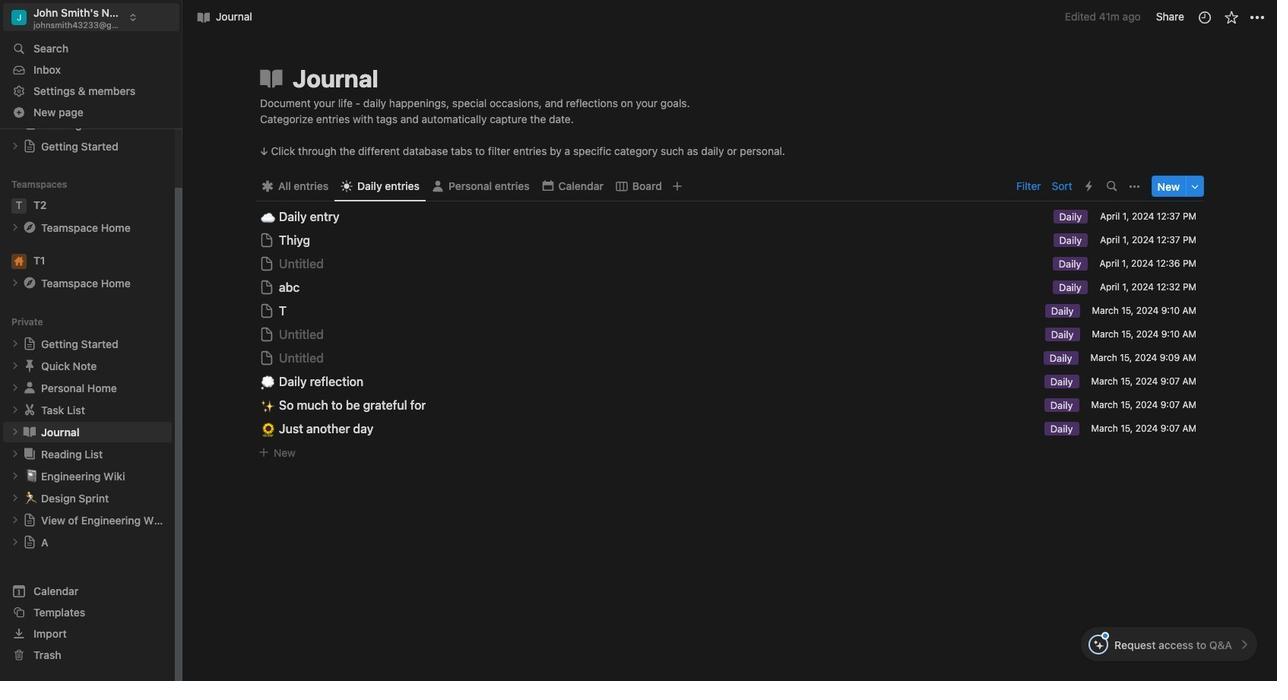 Task type: describe. For each thing, give the bounding box(es) containing it.
favorite image
[[1224, 10, 1239, 25]]

💭 image
[[261, 372, 276, 391]]

2 open image from the top
[[11, 279, 20, 288]]

5 open image from the top
[[11, 472, 20, 481]]

6 open image from the top
[[11, 494, 20, 503]]

1 open image from the top
[[11, 223, 20, 232]]

✨ image
[[261, 396, 276, 415]]

1 tab from the left
[[256, 176, 335, 197]]

🏃 image
[[24, 489, 38, 507]]

📓 image
[[24, 467, 38, 485]]

1 open image from the top
[[11, 142, 20, 151]]

🌻 image
[[261, 420, 276, 439]]

t image
[[11, 198, 27, 214]]

☁️ image
[[261, 207, 276, 226]]

5 open image from the top
[[11, 450, 20, 459]]



Task type: vqa. For each thing, say whether or not it's contained in the screenshot.
🐶 icon at left
no



Task type: locate. For each thing, give the bounding box(es) containing it.
3 open image from the top
[[11, 362, 20, 371]]

create and view automations image
[[1086, 181, 1093, 192]]

4 open image from the top
[[11, 428, 20, 437]]

2 open image from the top
[[11, 339, 20, 349]]

updates image
[[1198, 10, 1213, 25]]

2 tab from the left
[[610, 176, 669, 197]]

open image
[[11, 142, 20, 151], [11, 279, 20, 288], [11, 362, 20, 371], [11, 384, 20, 393], [11, 450, 20, 459], [11, 538, 20, 547]]

4 open image from the top
[[11, 384, 20, 393]]

1 horizontal spatial tab
[[610, 176, 669, 197]]

0 horizontal spatial tab
[[256, 176, 335, 197]]

open image
[[11, 223, 20, 232], [11, 339, 20, 349], [11, 406, 20, 415], [11, 428, 20, 437], [11, 472, 20, 481], [11, 494, 20, 503], [11, 516, 20, 525]]

7 open image from the top
[[11, 516, 20, 525]]

tab list
[[256, 171, 1012, 202]]

change page icon image
[[258, 65, 285, 92], [23, 139, 37, 153], [22, 220, 37, 235], [22, 276, 37, 291], [23, 337, 37, 351], [22, 358, 37, 374], [22, 381, 37, 396], [22, 403, 37, 418], [22, 425, 37, 440], [22, 447, 37, 462], [23, 514, 37, 527], [23, 536, 37, 549]]

3 open image from the top
[[11, 406, 20, 415]]

6 open image from the top
[[11, 538, 20, 547]]

tab
[[256, 176, 335, 197], [610, 176, 669, 197]]



